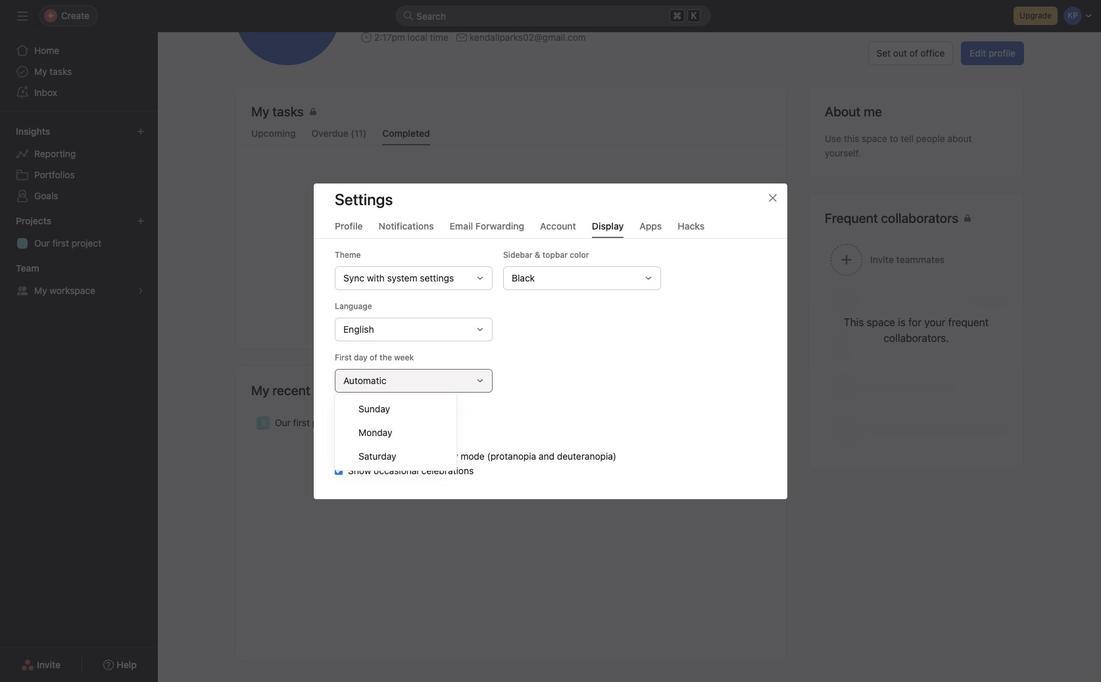 Task type: locate. For each thing, give the bounding box(es) containing it.
invite button
[[13, 653, 69, 677]]

later.
[[543, 286, 564, 297]]

0 vertical spatial mode
[[419, 436, 443, 447]]

automatic
[[343, 375, 386, 386]]

1 vertical spatial color
[[379, 450, 401, 462]]

reference
[[476, 286, 517, 297]]

0 vertical spatial tasks
[[50, 66, 72, 77]]

my workspace link
[[8, 280, 150, 301]]

0 horizontal spatial project
[[72, 238, 101, 249]]

2 enable from the top
[[348, 450, 377, 462]]

1 horizontal spatial color
[[570, 250, 589, 260]]

my for my workspace
[[34, 285, 47, 296]]

advanced options
[[335, 404, 403, 413]]

first up teams element
[[52, 238, 69, 249]]

first down the my recent projects in the bottom of the page
[[293, 417, 310, 428]]

insights
[[16, 126, 50, 137]]

our first project link up the (protanopia
[[236, 411, 787, 436]]

1 vertical spatial show
[[348, 465, 371, 476]]

0 horizontal spatial mode
[[419, 436, 443, 447]]

my for my recent projects
[[251, 383, 269, 398]]

show
[[348, 421, 371, 433], [348, 465, 371, 476]]

my up inbox
[[34, 66, 47, 77]]

my inside my tasks link
[[34, 66, 47, 77]]

global element
[[0, 32, 158, 111]]

project up teams element
[[72, 238, 101, 249]]

1 horizontal spatial first
[[293, 417, 310, 428]]

2:17pm local time
[[374, 32, 449, 43]]

our
[[34, 238, 50, 249], [275, 417, 291, 428]]

show down "advanced"
[[348, 421, 371, 433]]

0 horizontal spatial our first project
[[34, 238, 101, 249]]

monday link
[[335, 420, 457, 444]]

show for show occasional celebrations
[[348, 465, 371, 476]]

and
[[539, 450, 555, 462]]

1 horizontal spatial mode
[[461, 450, 485, 462]]

0 vertical spatial our
[[34, 238, 50, 249]]

hide sidebar image
[[17, 11, 28, 21]]

compact
[[379, 436, 416, 447]]

1 vertical spatial our
[[275, 417, 291, 428]]

tasks inside global element
[[50, 66, 72, 77]]

row
[[394, 421, 410, 433]]

inbox link
[[8, 82, 150, 103]]

week
[[394, 352, 414, 362]]

inbox
[[34, 87, 57, 98]]

recent projects
[[273, 383, 361, 398]]

project down "advanced"
[[312, 417, 342, 428]]

projects element
[[0, 209, 158, 257]]

0 vertical spatial of
[[910, 47, 918, 59]]

1 enable from the top
[[348, 436, 377, 447]]

1 vertical spatial our first project link
[[236, 411, 787, 436]]

enable
[[348, 436, 377, 447], [348, 450, 377, 462]]

goals
[[34, 190, 58, 201]]

this
[[844, 133, 860, 144]]

mode up celebrations
[[461, 450, 485, 462]]

my workspace
[[34, 285, 95, 296]]

2 show from the top
[[348, 465, 371, 476]]

&
[[535, 250, 540, 260]]

my up list image
[[251, 383, 269, 398]]

frequent collaborators
[[825, 211, 959, 226]]

tasks down home
[[50, 66, 72, 77]]

of inside button
[[910, 47, 918, 59]]

my left workspace
[[34, 285, 47, 296]]

0 vertical spatial enable
[[348, 436, 377, 447]]

0 vertical spatial our first project link
[[8, 233, 150, 254]]

of right out
[[910, 47, 918, 59]]

tasks inside your completed tasks will appear here, so you can reference them later.
[[483, 271, 506, 282]]

my recent projects
[[251, 383, 361, 398]]

workspace
[[50, 285, 95, 296]]

0 horizontal spatial of
[[370, 352, 378, 362]]

reporting link
[[8, 143, 150, 164]]

goals link
[[8, 186, 150, 207]]

2:17pm
[[374, 32, 405, 43]]

1 vertical spatial of
[[370, 352, 378, 362]]

1 horizontal spatial project
[[312, 417, 342, 428]]

set out of office
[[877, 47, 945, 59]]

account button
[[540, 220, 576, 238]]

overdue (11) button
[[312, 128, 367, 145]]

1 vertical spatial enable
[[348, 450, 377, 462]]

enable up saturday
[[348, 436, 377, 447]]

tasks
[[50, 66, 72, 77], [483, 271, 506, 282]]

1 horizontal spatial our first project
[[275, 417, 342, 428]]

hacks button
[[678, 220, 705, 238]]

0 vertical spatial our first project
[[34, 238, 101, 249]]

can
[[458, 286, 473, 297]]

0 vertical spatial show
[[348, 421, 371, 433]]

⌘
[[673, 10, 682, 21]]

our right list image
[[275, 417, 291, 428]]

mode
[[419, 436, 443, 447], [461, 450, 485, 462]]

1 show from the top
[[348, 421, 371, 433]]

completed
[[382, 128, 430, 139]]

2 vertical spatial my
[[251, 383, 269, 398]]

reporting
[[34, 148, 76, 159]]

hacks
[[678, 220, 705, 231]]

of left the
[[370, 352, 378, 362]]

1 vertical spatial my
[[34, 285, 47, 296]]

1 horizontal spatial of
[[910, 47, 918, 59]]

our first project up teams element
[[34, 238, 101, 249]]

edit profile button
[[961, 41, 1024, 65]]

0 horizontal spatial our
[[34, 238, 50, 249]]

Show occasional celebrations checkbox
[[335, 467, 343, 475]]

yourself.
[[825, 147, 861, 159]]

(protanopia
[[487, 450, 536, 462]]

1 horizontal spatial tasks
[[483, 271, 506, 282]]

project
[[72, 238, 101, 249], [312, 417, 342, 428]]

0 horizontal spatial our first project link
[[8, 233, 150, 254]]

1 vertical spatial project
[[312, 417, 342, 428]]

our first project down the my recent projects in the bottom of the page
[[275, 417, 342, 428]]

english
[[343, 323, 374, 335]]

first day of the week
[[335, 352, 414, 362]]

my tasks link
[[251, 103, 771, 124]]

our inside projects element
[[34, 238, 50, 249]]

kendallparks02@gmail.com link
[[470, 30, 586, 45]]

apps button
[[640, 220, 662, 238]]

0 horizontal spatial color
[[379, 450, 401, 462]]

enable down monday
[[348, 450, 377, 462]]

show for show task row numbers enable compact mode enable color blind friendly mode (protanopia and deuteranopia)
[[348, 421, 371, 433]]

0 vertical spatial project
[[72, 238, 101, 249]]

our down goals
[[34, 238, 50, 249]]

0 vertical spatial my
[[34, 66, 47, 77]]

my tasks link
[[8, 61, 150, 82]]

our first project link up teams element
[[8, 233, 150, 254]]

1 vertical spatial tasks
[[483, 271, 506, 282]]

0 vertical spatial first
[[52, 238, 69, 249]]

your
[[414, 271, 433, 282]]

first
[[52, 238, 69, 249], [293, 417, 310, 428]]

1 horizontal spatial our
[[275, 417, 291, 428]]

show right the show occasional celebrations checkbox
[[348, 465, 371, 476]]

apps
[[640, 220, 662, 231]]

will
[[508, 271, 522, 282]]

mode down the numbers on the bottom of page
[[419, 436, 443, 447]]

close image
[[768, 192, 778, 203]]

email forwarding button
[[450, 220, 524, 238]]

my inside the my workspace link
[[34, 285, 47, 296]]

space
[[862, 133, 887, 144]]

invite
[[37, 659, 61, 670]]

saturday link
[[335, 444, 457, 468]]

color up occasional
[[379, 450, 401, 462]]

tasks up reference
[[483, 271, 506, 282]]

show occasional celebrations
[[348, 465, 474, 476]]

0 horizontal spatial first
[[52, 238, 69, 249]]

list image
[[259, 419, 267, 427]]

1 vertical spatial our first project
[[275, 417, 342, 428]]

sync with system settings
[[343, 272, 454, 283]]

show inside show task row numbers enable compact mode enable color blind friendly mode (protanopia and deuteranopia)
[[348, 421, 371, 433]]

color up "so"
[[570, 250, 589, 260]]

0 horizontal spatial tasks
[[50, 66, 72, 77]]

to
[[890, 133, 899, 144]]



Task type: describe. For each thing, give the bounding box(es) containing it.
completed button
[[382, 128, 430, 145]]

home link
[[8, 40, 150, 61]]

profile button
[[335, 220, 363, 238]]

theme
[[335, 250, 361, 260]]

0 vertical spatial color
[[570, 250, 589, 260]]

about
[[948, 133, 972, 144]]

upgrade
[[1020, 11, 1052, 20]]

display button
[[592, 220, 624, 238]]

settings
[[420, 272, 454, 283]]

friendly
[[426, 450, 458, 462]]

k
[[691, 11, 697, 21]]

upcoming button
[[251, 128, 296, 145]]

notifications
[[379, 220, 434, 231]]

them
[[519, 286, 541, 297]]

people
[[916, 133, 945, 144]]

edit
[[970, 47, 986, 59]]

set out of office button
[[868, 41, 954, 65]]

your completed tasks will appear here, so you can reference them later.
[[414, 271, 608, 297]]

set
[[877, 47, 891, 59]]

use this space to tell people about yourself.
[[825, 133, 972, 159]]

notifications button
[[379, 220, 434, 238]]

sidebar & topbar color
[[503, 250, 589, 260]]

day
[[354, 352, 368, 362]]

topbar
[[543, 250, 568, 260]]

the
[[380, 352, 392, 362]]

black
[[512, 272, 535, 283]]

overdue (11)
[[312, 128, 367, 139]]

first
[[335, 352, 352, 362]]

occasional
[[374, 465, 419, 476]]

insights element
[[0, 120, 158, 209]]

my tasks
[[34, 66, 72, 77]]

of for office
[[910, 47, 918, 59]]

numbers
[[412, 421, 449, 433]]

overdue
[[312, 128, 348, 139]]

our first project inside projects element
[[34, 238, 101, 249]]

saturday
[[359, 450, 396, 462]]

home
[[34, 45, 59, 56]]

teams element
[[0, 257, 158, 304]]

with
[[367, 272, 385, 283]]

profile
[[335, 220, 363, 231]]

use
[[825, 133, 842, 144]]

sunday link
[[335, 397, 457, 420]]

show task row numbers enable compact mode enable color blind friendly mode (protanopia and deuteranopia)
[[348, 421, 617, 462]]

color inside show task row numbers enable compact mode enable color blind friendly mode (protanopia and deuteranopia)
[[379, 450, 401, 462]]

settings
[[335, 190, 393, 208]]

upgrade button
[[1014, 7, 1058, 25]]

options
[[375, 404, 403, 413]]

(11)
[[351, 128, 367, 139]]

of for the
[[370, 352, 378, 362]]

forwarding
[[476, 220, 524, 231]]

automatic button
[[335, 369, 493, 392]]

english button
[[335, 317, 493, 341]]

here,
[[556, 271, 578, 282]]

1 vertical spatial first
[[293, 417, 310, 428]]

portfolios link
[[8, 164, 150, 186]]

kendallparks02@gmail.com
[[470, 32, 586, 43]]

blind
[[403, 450, 424, 462]]

1 vertical spatial mode
[[461, 450, 485, 462]]

prominent image
[[403, 11, 414, 21]]

out
[[893, 47, 907, 59]]

our first project link inside projects element
[[8, 233, 150, 254]]

language
[[335, 301, 372, 311]]

1 horizontal spatial our first project link
[[236, 411, 787, 436]]

you
[[593, 271, 608, 282]]

advanced
[[335, 404, 373, 413]]

black button
[[503, 266, 661, 290]]

sunday
[[359, 403, 390, 414]]

first inside projects element
[[52, 238, 69, 249]]

my tasks
[[251, 104, 304, 119]]

appear
[[524, 271, 554, 282]]

account
[[540, 220, 576, 231]]

edit profile
[[970, 47, 1016, 59]]

about me
[[825, 104, 882, 119]]

task
[[374, 421, 392, 433]]

sidebar
[[503, 250, 533, 260]]

display
[[592, 220, 624, 231]]

my for my tasks
[[34, 66, 47, 77]]

system
[[387, 272, 417, 283]]

deuteranopia)
[[557, 450, 617, 462]]

sync
[[343, 272, 364, 283]]

office
[[921, 47, 945, 59]]

sync with system settings button
[[335, 266, 493, 290]]



Task type: vqa. For each thing, say whether or not it's contained in the screenshot.
WORKFLOW
no



